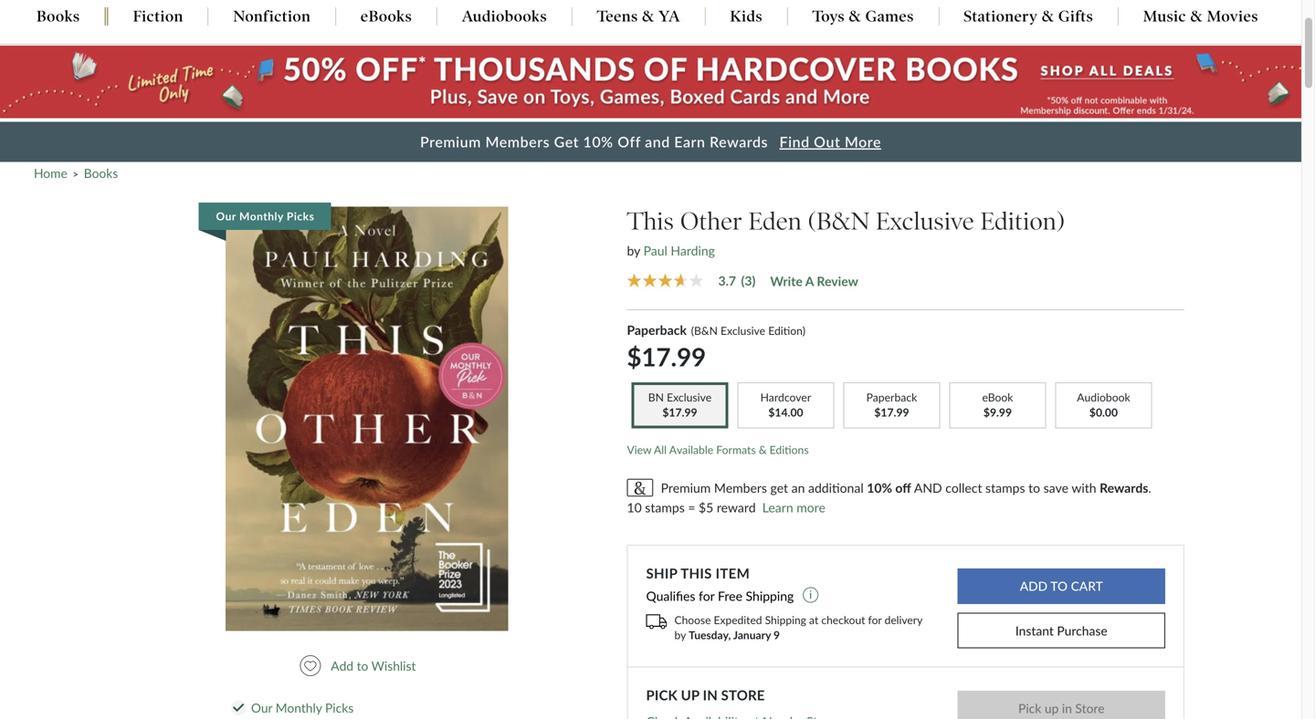 Task type: locate. For each thing, give the bounding box(es) containing it.
1 horizontal spatial (b&n
[[808, 207, 870, 236]]

0 vertical spatial stamps
[[986, 481, 1026, 496]]

1 vertical spatial 10%
[[867, 481, 893, 496]]

view
[[627, 443, 652, 457]]

rewards right the earn
[[710, 133, 768, 151]]

& left editions at bottom
[[759, 443, 767, 457]]

by inside this other eden (b&n exclusive edition) by paul harding
[[627, 243, 640, 258]]

shipping inside ship this item qualifies for free shipping
[[746, 589, 794, 604]]

ya
[[659, 7, 681, 26]]

for inside ship this item qualifies for free shipping
[[699, 589, 715, 604]]

this
[[627, 207, 674, 236]]

(b&n inside paperback (b&n exclusive edition) $17.99
[[691, 324, 718, 338]]

january
[[734, 629, 771, 642]]

premium inside premium members get an additional 10% off and collect stamps to save with rewards . 10 stamps = $5 reward learn more
[[661, 481, 711, 496]]

0 vertical spatial for
[[699, 589, 715, 604]]

store
[[721, 688, 765, 704]]

audiobooks
[[462, 7, 547, 26]]

& for music
[[1191, 7, 1203, 26]]

1 vertical spatial paperback
[[867, 391, 918, 404]]

expedited
[[714, 614, 762, 627]]

1 vertical spatial members
[[714, 481, 767, 496]]

checkout
[[822, 614, 866, 627]]

1 vertical spatial to
[[357, 659, 368, 674]]

0 horizontal spatial paperback
[[627, 323, 687, 338]]

0 horizontal spatial exclusive
[[721, 324, 766, 338]]

pick
[[646, 688, 678, 704]]

available
[[669, 443, 714, 457]]

audiobooks button
[[437, 7, 572, 27]]

0 vertical spatial premium
[[420, 133, 481, 151]]

0 vertical spatial our
[[216, 210, 236, 223]]

1 vertical spatial by
[[675, 629, 686, 642]]

0 vertical spatial our monthly picks link
[[199, 203, 509, 632]]

0 vertical spatial shipping
[[746, 589, 794, 604]]

by left "paul"
[[627, 243, 640, 258]]

0 vertical spatial rewards
[[710, 133, 768, 151]]

1 horizontal spatial picks
[[325, 701, 354, 716]]

more
[[845, 133, 882, 151]]

1 horizontal spatial for
[[868, 614, 882, 627]]

9
[[774, 629, 780, 642]]

this other eden (b&n exclusive edition) image
[[226, 207, 509, 632]]

editions
[[770, 443, 809, 457]]

0 horizontal spatial our
[[216, 210, 236, 223]]

to left save
[[1029, 481, 1041, 496]]

for
[[699, 589, 715, 604], [868, 614, 882, 627]]

an
[[792, 481, 805, 496]]

tuesday,
[[689, 629, 731, 642]]

by down choose
[[675, 629, 686, 642]]

music & movies button
[[1119, 7, 1284, 27]]

paperback inside paperback (b&n exclusive edition) $17.99
[[627, 323, 687, 338]]

0 horizontal spatial $17.99
[[627, 342, 706, 372]]

0 horizontal spatial premium
[[420, 133, 481, 151]]

members
[[486, 133, 550, 151], [714, 481, 767, 496]]

books button
[[12, 7, 105, 27]]

1 vertical spatial our monthly picks
[[251, 701, 354, 716]]

get
[[554, 133, 579, 151]]

premium for premium members get an additional 10% off and collect stamps to save with rewards . 10 stamps = $5 reward learn more
[[661, 481, 711, 496]]

1 horizontal spatial $17.99
[[875, 406, 910, 420]]

$5
[[699, 500, 714, 516]]

our monthly picks
[[216, 210, 315, 223], [251, 701, 354, 716]]

fiction
[[133, 7, 183, 26]]

0 vertical spatial paperback
[[627, 323, 687, 338]]

1 vertical spatial $17.99
[[875, 406, 910, 420]]

instant
[[1016, 624, 1054, 639]]

harding
[[671, 243, 715, 258]]

0 horizontal spatial rewards
[[710, 133, 768, 151]]

0 vertical spatial 10%
[[583, 133, 614, 151]]

our
[[216, 210, 236, 223], [251, 701, 272, 716]]

paperback
[[627, 323, 687, 338], [867, 391, 918, 404]]

&
[[642, 7, 655, 26], [849, 7, 862, 26], [1042, 7, 1055, 26], [1191, 7, 1203, 26], [759, 443, 767, 457]]

0 horizontal spatial books
[[37, 7, 80, 26]]

view all available formats & editions link
[[627, 443, 809, 457]]

games
[[866, 7, 914, 26]]

(b&n
[[808, 207, 870, 236], [691, 324, 718, 338]]

monthly inside list box
[[239, 210, 284, 223]]

1 vertical spatial rewards
[[1100, 481, 1149, 496]]

0 horizontal spatial for
[[699, 589, 715, 604]]

get
[[771, 481, 789, 496]]

1 vertical spatial for
[[868, 614, 882, 627]]

edition) inside this other eden (b&n exclusive edition) by paul harding
[[981, 207, 1066, 236]]

members inside premium members get an additional 10% off and collect stamps to save with rewards . 10 stamps = $5 reward learn more
[[714, 481, 767, 496]]

audiobook
[[1077, 391, 1131, 404]]

check image
[[233, 705, 244, 713]]

1 vertical spatial shipping
[[765, 614, 807, 627]]

write
[[771, 274, 803, 289]]

& for toys
[[849, 7, 862, 26]]

paperback for paperback $17.99
[[867, 391, 918, 404]]

0 vertical spatial picks
[[287, 210, 315, 223]]

0 vertical spatial $17.99
[[627, 342, 706, 372]]

monthly
[[239, 210, 284, 223], [276, 701, 322, 716]]

1 horizontal spatial by
[[675, 629, 686, 642]]

1 vertical spatial picks
[[325, 701, 354, 716]]

1 vertical spatial stamps
[[645, 500, 685, 516]]

0 horizontal spatial picks
[[287, 210, 315, 223]]

& right the music
[[1191, 7, 1203, 26]]

stamps right collect
[[986, 481, 1026, 496]]

shipping inside choose expedited shipping at checkout for delivery by
[[765, 614, 807, 627]]

our monthly picks inside list box
[[216, 210, 315, 223]]

& left gifts
[[1042, 7, 1055, 26]]

for left delivery
[[868, 614, 882, 627]]

1 vertical spatial edition)
[[769, 324, 806, 338]]

view all available formats & editions
[[627, 443, 809, 457]]

1 horizontal spatial 10%
[[867, 481, 893, 496]]

hardcover $14.00
[[761, 391, 812, 420]]

our monthly picks link
[[199, 203, 509, 632], [251, 701, 354, 716]]

1 horizontal spatial paperback
[[867, 391, 918, 404]]

0 vertical spatial edition)
[[981, 207, 1066, 236]]

1 horizontal spatial rewards
[[1100, 481, 1149, 496]]

0 vertical spatial our monthly picks
[[216, 210, 315, 223]]

10%
[[583, 133, 614, 151], [867, 481, 893, 496]]

for inside choose expedited shipping at checkout for delivery by
[[868, 614, 882, 627]]

exclusive inside this other eden (b&n exclusive edition) by paul harding
[[876, 207, 975, 236]]

1 horizontal spatial exclusive
[[876, 207, 975, 236]]

1 horizontal spatial edition)
[[981, 207, 1066, 236]]

0 horizontal spatial stamps
[[645, 500, 685, 516]]

to right add
[[357, 659, 368, 674]]

toys
[[813, 7, 845, 26]]

None submit
[[958, 569, 1166, 605], [958, 692, 1166, 720], [958, 569, 1166, 605], [958, 692, 1166, 720]]

our inside our monthly picks list box
[[216, 210, 236, 223]]

members up the reward
[[714, 481, 767, 496]]

for left 'free'
[[699, 589, 715, 604]]

$14.00
[[769, 406, 804, 420]]

nonfiction
[[233, 7, 311, 26]]

0 vertical spatial (b&n
[[808, 207, 870, 236]]

0 vertical spatial to
[[1029, 481, 1041, 496]]

1 vertical spatial (b&n
[[691, 324, 718, 338]]

0 horizontal spatial members
[[486, 133, 550, 151]]

with
[[1072, 481, 1097, 496]]

off
[[896, 481, 912, 496]]

& left ya
[[642, 7, 655, 26]]

1 horizontal spatial premium
[[661, 481, 711, 496]]

paperback (b&n exclusive edition) $17.99
[[627, 323, 806, 372]]

1 vertical spatial books
[[84, 166, 118, 181]]

delivery
[[885, 614, 923, 627]]

rewards right with
[[1100, 481, 1149, 496]]

picks
[[287, 210, 315, 223], [325, 701, 354, 716]]

1 vertical spatial premium
[[661, 481, 711, 496]]

0 vertical spatial books
[[37, 7, 80, 26]]

limited time only! 50% off thousands of hardcover books. plus, save on toys, boxed cards and more. shop all deals image
[[0, 46, 1302, 118]]

rewards
[[710, 133, 768, 151], [1100, 481, 1149, 496]]

1 horizontal spatial to
[[1029, 481, 1041, 496]]

choose expedited shipping at checkout for delivery by
[[675, 614, 923, 642]]

0 vertical spatial members
[[486, 133, 550, 151]]

members left get
[[486, 133, 550, 151]]

eden
[[749, 207, 802, 236]]

1 horizontal spatial members
[[714, 481, 767, 496]]

$17.99
[[627, 342, 706, 372], [875, 406, 910, 420]]

0 horizontal spatial (b&n
[[691, 324, 718, 338]]

1 vertical spatial our
[[251, 701, 272, 716]]

1 horizontal spatial books
[[84, 166, 118, 181]]

stamps left =
[[645, 500, 685, 516]]

rewards inside premium members get an additional 10% off and collect stamps to save with rewards . 10 stamps = $5 reward learn more
[[1100, 481, 1149, 496]]

0 vertical spatial by
[[627, 243, 640, 258]]

0 horizontal spatial edition)
[[769, 324, 806, 338]]

music
[[1144, 7, 1187, 26]]

0 vertical spatial monthly
[[239, 210, 284, 223]]

toys & games
[[813, 7, 914, 26]]

0 horizontal spatial by
[[627, 243, 640, 258]]

& right toys
[[849, 7, 862, 26]]

save
[[1044, 481, 1069, 496]]

1 vertical spatial exclusive
[[721, 324, 766, 338]]

0 vertical spatial exclusive
[[876, 207, 975, 236]]

0 horizontal spatial to
[[357, 659, 368, 674]]

this
[[681, 565, 712, 582]]



Task type: vqa. For each thing, say whether or not it's contained in the screenshot.
Write a review
yes



Task type: describe. For each thing, give the bounding box(es) containing it.
our monthly picks list box
[[140, 197, 601, 642]]

3.7
[[719, 273, 736, 289]]

books inside button
[[37, 7, 80, 26]]

books inside $17.99 main content
[[84, 166, 118, 181]]

home link
[[34, 166, 67, 181]]

stationery & gifts
[[964, 7, 1094, 26]]

ebooks button
[[336, 7, 437, 27]]

instant purchase
[[1016, 624, 1108, 639]]

out
[[814, 133, 841, 151]]

in
[[703, 688, 718, 704]]

tuesday, january 9
[[689, 629, 780, 642]]

10% inside premium members get an additional 10% off and collect stamps to save with rewards . 10 stamps = $5 reward learn more
[[867, 481, 893, 496]]

earn
[[675, 133, 706, 151]]

teens & ya
[[597, 7, 681, 26]]

premium for premium members get 10% off and earn rewards find out more
[[420, 133, 481, 151]]

ebook $9.99
[[983, 391, 1014, 420]]

wishlist
[[372, 659, 416, 674]]

& for stationery
[[1042, 7, 1055, 26]]

ebooks
[[361, 7, 412, 26]]

formats
[[717, 443, 756, 457]]

members for get
[[714, 481, 767, 496]]

choose
[[675, 614, 711, 627]]

add to wishlist link
[[300, 657, 424, 677]]

1 horizontal spatial our
[[251, 701, 272, 716]]

paul
[[644, 243, 668, 258]]

additional
[[809, 481, 864, 496]]

at
[[809, 614, 819, 627]]

free
[[718, 589, 743, 604]]

picks inside list box
[[287, 210, 315, 223]]

music & movies
[[1144, 7, 1259, 26]]

$17.99 inside paperback (b&n exclusive edition) $17.99
[[627, 342, 706, 372]]

books link
[[84, 166, 118, 181]]

$17.99 inside paperback $17.99
[[875, 406, 910, 420]]

home
[[34, 166, 67, 181]]

$0.00
[[1090, 406, 1118, 420]]

toys & games button
[[788, 7, 939, 27]]

kids
[[730, 7, 763, 26]]

(3)
[[741, 273, 756, 289]]

stationery
[[964, 7, 1038, 26]]

more
[[797, 500, 826, 516]]

kids button
[[706, 7, 788, 27]]

teens & ya button
[[572, 7, 705, 27]]

nonfiction button
[[208, 7, 336, 27]]

edition) inside paperback (b&n exclusive edition) $17.99
[[769, 324, 806, 338]]

1 vertical spatial our monthly picks link
[[251, 701, 354, 716]]

paperback for paperback (b&n exclusive edition) $17.99
[[627, 323, 687, 338]]

pick up in store
[[646, 688, 765, 704]]

ship this item qualifies for free shipping
[[646, 565, 798, 604]]

learn more link
[[763, 498, 826, 519]]

movies
[[1207, 7, 1259, 26]]

reward
[[717, 500, 756, 516]]

by inside choose expedited shipping at checkout for delivery by
[[675, 629, 686, 642]]

fiction button
[[108, 7, 208, 27]]

1 horizontal spatial stamps
[[986, 481, 1026, 496]]

paul harding link
[[644, 243, 715, 258]]

write a review button
[[771, 274, 859, 289]]

& inside $17.99 main content
[[759, 443, 767, 457]]

purchase
[[1057, 624, 1108, 639]]

.
[[1149, 481, 1152, 496]]

ship
[[646, 565, 678, 582]]

write a review
[[771, 274, 859, 289]]

hardcover
[[761, 391, 812, 404]]

other
[[680, 207, 743, 236]]

up
[[681, 688, 700, 704]]

to inside premium members get an additional 10% off and collect stamps to save with rewards . 10 stamps = $5 reward learn more
[[1029, 481, 1041, 496]]

members for get
[[486, 133, 550, 151]]

instant purchase button
[[958, 614, 1166, 649]]

our monthly picks link inside list box
[[199, 203, 509, 632]]

off
[[618, 133, 641, 151]]

0 horizontal spatial 10%
[[583, 133, 614, 151]]

10
[[627, 500, 642, 516]]

3.7 (3)
[[719, 273, 756, 289]]

ebook
[[983, 391, 1014, 404]]

to inside "link"
[[357, 659, 368, 674]]

& for teens
[[642, 7, 655, 26]]

teens
[[597, 7, 638, 26]]

audiobook $0.00
[[1077, 391, 1131, 420]]

learn
[[763, 500, 794, 516]]

item
[[716, 565, 750, 582]]

review
[[817, 274, 859, 289]]

premium members get 10% off and earn rewards find out more
[[420, 133, 882, 151]]

$17.99 main content
[[0, 45, 1302, 720]]

paperback $17.99
[[867, 391, 918, 420]]

premium members get an additional 10% off and collect stamps to save with rewards . 10 stamps = $5 reward learn more
[[627, 481, 1152, 516]]

exclusive inside paperback (b&n exclusive edition) $17.99
[[721, 324, 766, 338]]

add
[[331, 659, 354, 674]]

1 vertical spatial monthly
[[276, 701, 322, 716]]

collect
[[946, 481, 983, 496]]

$9.99
[[984, 406, 1012, 420]]

(b&n inside this other eden (b&n exclusive edition) by paul harding
[[808, 207, 870, 236]]

gifts
[[1059, 7, 1094, 26]]

qualifies
[[646, 589, 696, 604]]

this other eden (b&n exclusive edition) by paul harding
[[627, 207, 1066, 258]]

and
[[645, 133, 670, 151]]

=
[[688, 500, 696, 516]]

add to wishlist
[[331, 659, 416, 674]]



